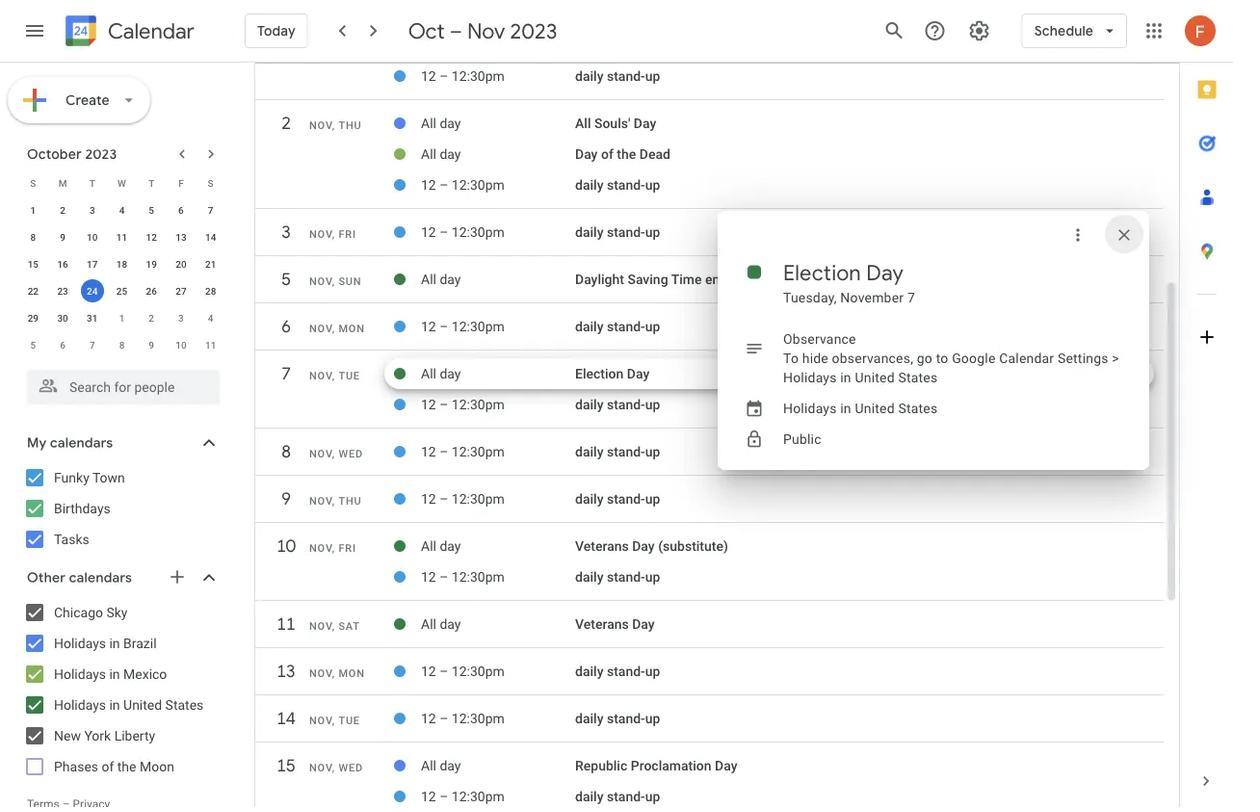 Task type: locate. For each thing, give the bounding box(es) containing it.
5 daily stand-up button from the top
[[575, 397, 660, 413]]

1 thu from the top
[[339, 119, 362, 131]]

all souls' day
[[575, 115, 656, 131]]

14 down 13 link
[[276, 708, 295, 730]]

14 for 14 'link'
[[276, 708, 295, 730]]

0 vertical spatial wed
[[339, 448, 363, 460]]

daily stand-up for daily stand-up 'button' in the 2 "row group"
[[575, 177, 660, 193]]

nov , tue inside 14 row
[[309, 715, 360, 727]]

nov
[[467, 17, 505, 44], [309, 119, 332, 131], [309, 228, 332, 240], [309, 276, 332, 288], [309, 323, 332, 335], [309, 370, 332, 382], [309, 448, 332, 460], [309, 495, 332, 507], [309, 542, 332, 554], [309, 620, 332, 632], [309, 668, 332, 680], [309, 715, 332, 727], [309, 762, 332, 774]]

1 all day cell from the top
[[421, 108, 575, 139]]

daylight saving time ends button
[[575, 271, 734, 287]]

the
[[617, 146, 636, 162], [117, 759, 136, 775]]

12:30pm inside the 8 row
[[452, 444, 505, 460]]

stand- inside 10 row group
[[607, 569, 645, 585]]

4 up the november 11 element
[[208, 312, 213, 324]]

14 element
[[199, 225, 222, 249]]

nov , mon
[[309, 323, 365, 335], [309, 668, 365, 680]]

tab list
[[1180, 63, 1233, 754]]

6 all day from the top
[[421, 616, 461, 632]]

nov , tue
[[309, 370, 360, 382], [309, 715, 360, 727]]

daily stand-up inside "row group"
[[575, 68, 660, 84]]

0 vertical spatial 8
[[30, 231, 36, 243]]

12 – 12:30pm inside 3 row
[[421, 224, 505, 240]]

all
[[421, 115, 436, 131], [575, 115, 591, 131], [421, 146, 436, 162], [421, 271, 436, 287], [421, 366, 436, 382], [421, 538, 436, 554], [421, 616, 436, 632], [421, 758, 436, 774]]

12 , from the top
[[332, 762, 335, 774]]

united
[[855, 369, 895, 385], [855, 400, 895, 416], [123, 697, 162, 713]]

12 – 12:30pm inside 15 row group
[[421, 789, 505, 805]]

6
[[178, 204, 184, 216], [280, 315, 290, 338], [60, 339, 65, 351]]

thu right 2 link
[[339, 119, 362, 131]]

up up the 9 row
[[645, 444, 660, 460]]

13 for 13 element
[[176, 231, 186, 243]]

1 vertical spatial 13
[[276, 660, 295, 683]]

2 vertical spatial 10
[[276, 535, 295, 557]]

8 daily stand-up from the top
[[575, 569, 660, 585]]

2 down today button on the top left of page
[[280, 112, 290, 134]]

november 2 element
[[140, 306, 163, 329]]

7 right the november
[[907, 289, 915, 305]]

up up 'republic proclamation day' button
[[645, 711, 660, 727]]

None search field
[[0, 362, 239, 405]]

12 – 12:30pm cell inside the 8 row
[[421, 436, 575, 467]]

, up nov , sun
[[332, 228, 335, 240]]

0 horizontal spatial 10
[[87, 231, 98, 243]]

2 vertical spatial 8
[[280, 441, 290, 463]]

2023
[[510, 17, 557, 44], [85, 145, 117, 163]]

0 vertical spatial 10
[[87, 231, 98, 243]]

7 up from the top
[[645, 491, 660, 507]]

15 down 14 'link'
[[276, 755, 295, 777]]

1 vertical spatial nov , fri
[[309, 542, 356, 554]]

2 vertical spatial 2
[[149, 312, 154, 324]]

stand- inside 7 "row group"
[[607, 397, 645, 413]]

1 vertical spatial 1
[[119, 312, 125, 324]]

10 down 9 link
[[276, 535, 295, 557]]

3 up 5 link
[[280, 221, 290, 243]]

1 vertical spatial 4
[[208, 312, 213, 324]]

all day cell for 11
[[421, 609, 575, 640]]

12:30pm inside "row group"
[[452, 68, 505, 84]]

daily stand-up button inside 13 row
[[575, 663, 660, 679]]

, inside the 8 row
[[332, 448, 335, 460]]

12 – 12:30pm inside the 9 row
[[421, 491, 505, 507]]

row up "25" element
[[18, 250, 225, 277]]

20
[[176, 258, 186, 270]]

nov inside 11 row
[[309, 620, 332, 632]]

2 12:30pm from the top
[[452, 177, 505, 193]]

up for 6 row
[[645, 319, 660, 335]]

mon down sun
[[339, 323, 365, 335]]

3 , from the top
[[332, 276, 335, 288]]

nov for 7
[[309, 370, 332, 382]]

8 row
[[255, 434, 1164, 479]]

day down the veterans day (substitute) button
[[632, 616, 655, 632]]

all inside 10 row
[[421, 538, 436, 554]]

14 up 21
[[205, 231, 216, 243]]

3 up from the top
[[645, 224, 660, 240]]

1 horizontal spatial row group
[[255, 30, 1164, 100]]

31 element
[[81, 306, 104, 329]]

1 vertical spatial row group
[[18, 197, 225, 358]]

9 daily stand-up button from the top
[[575, 663, 660, 679]]

12 – 12:30pm inside the 8 row
[[421, 444, 505, 460]]

12 – 12:30pm inside 6 row
[[421, 319, 505, 335]]

, inside the 9 row
[[332, 495, 335, 507]]

5 down 29 element at the top left of page
[[30, 339, 36, 351]]

thu right 9 link
[[339, 495, 362, 507]]

the left moon
[[117, 759, 136, 775]]

1 vertical spatial 11
[[205, 339, 216, 351]]

daily inside "row group"
[[575, 68, 603, 84]]

daily stand-up for daily stand-up 'button' in the 6 row
[[575, 319, 660, 335]]

1 nov , tue from the top
[[309, 370, 360, 382]]

day for 2
[[440, 115, 461, 131]]

18
[[116, 258, 127, 270]]

veterans down veterans day (substitute) on the bottom of the page
[[575, 616, 629, 632]]

, for 9
[[332, 495, 335, 507]]

, right 7 link
[[332, 370, 335, 382]]

14 row
[[255, 701, 1164, 746]]

2 tue from the top
[[339, 715, 360, 727]]

calendar right google on the top of page
[[999, 350, 1054, 366]]

daily stand-up for daily stand-up 'button' in 10 row group
[[575, 569, 660, 585]]

12 element
[[140, 225, 163, 249]]

1 horizontal spatial 3
[[178, 312, 184, 324]]

4 all day from the top
[[421, 366, 461, 382]]

, right 8 'link'
[[332, 448, 335, 460]]

nov inside 7 row
[[309, 370, 332, 382]]

8 stand- from the top
[[607, 569, 645, 585]]

daily stand-up button for 12 – 12:30pm cell in the 14 row
[[575, 711, 660, 727]]

0 horizontal spatial 8
[[30, 231, 36, 243]]

2 all day from the top
[[421, 146, 461, 162]]

daily stand-up
[[575, 68, 660, 84], [575, 177, 660, 193], [575, 224, 660, 240], [575, 319, 660, 335], [575, 397, 660, 413], [575, 444, 660, 460], [575, 491, 660, 507], [575, 569, 660, 585], [575, 663, 660, 679], [575, 711, 660, 727], [575, 789, 660, 805]]

1 vertical spatial calendars
[[69, 569, 132, 587]]

0 horizontal spatial t
[[89, 177, 95, 189]]

, for 14
[[332, 715, 335, 727]]

7 inside 'election day tuesday, november 7'
[[907, 289, 915, 305]]

november 9 element
[[140, 333, 163, 356]]

all inside 11 row
[[421, 616, 436, 632]]

24 cell
[[77, 277, 107, 304]]

0 vertical spatial thu
[[339, 119, 362, 131]]

holidays in united states
[[783, 400, 938, 416], [54, 697, 204, 713]]

5 for november 5 element
[[30, 339, 36, 351]]

5 12 – 12:30pm cell from the top
[[421, 389, 575, 420]]

2 horizontal spatial 11
[[276, 613, 295, 635]]

9 row
[[255, 482, 1164, 526]]

october
[[27, 145, 82, 163]]

up for 7 "row group"
[[645, 397, 660, 413]]

fri right 10 link
[[339, 542, 356, 554]]

5
[[149, 204, 154, 216], [280, 268, 290, 290], [30, 339, 36, 351]]

0 vertical spatial of
[[601, 146, 614, 162]]

2 12 – 12:30pm cell from the top
[[421, 170, 575, 200]]

, inside 2 row
[[332, 119, 335, 131]]

30 element
[[51, 306, 74, 329]]

oct
[[408, 17, 445, 44]]

9 up from the top
[[645, 663, 660, 679]]

daily for daily stand-up 'button' within "row group"
[[575, 68, 603, 84]]

0 horizontal spatial 4
[[119, 204, 125, 216]]

25 element
[[110, 279, 133, 302]]

0 vertical spatial 5
[[149, 204, 154, 216]]

12:30pm inside 15 row group
[[452, 789, 505, 805]]

10 up from the top
[[645, 711, 660, 727]]

republic proclamation day button
[[575, 758, 737, 774]]

8 inside the 'november 8' element
[[119, 339, 125, 351]]

– for 13 row
[[439, 663, 448, 679]]

, right 2 link
[[332, 119, 335, 131]]

nov , mon down nov , sat
[[309, 668, 365, 680]]

all day for 15
[[421, 758, 461, 774]]

of down souls'
[[601, 146, 614, 162]]

–
[[450, 17, 462, 44], [439, 68, 448, 84], [439, 177, 448, 193], [439, 224, 448, 240], [439, 319, 448, 335], [439, 397, 448, 413], [439, 444, 448, 460], [439, 491, 448, 507], [439, 569, 448, 585], [439, 663, 448, 679], [439, 711, 448, 727], [439, 789, 448, 805]]

5 row from the top
[[18, 277, 225, 304]]

2 vertical spatial states
[[165, 697, 204, 713]]

0 vertical spatial 14
[[205, 231, 216, 243]]

5 all day cell from the top
[[421, 531, 575, 562]]

11 12 – 12:30pm cell from the top
[[421, 781, 575, 808]]

2 daily stand-up from the top
[[575, 177, 660, 193]]

8 , from the top
[[332, 542, 335, 554]]

1 vertical spatial states
[[898, 400, 938, 416]]

day inside 7 row
[[627, 366, 650, 382]]

12 – 12:30pm cell inside 7 "row group"
[[421, 389, 575, 420]]

the left dead
[[617, 146, 636, 162]]

nov , wed for 15
[[309, 762, 363, 774]]

23
[[57, 285, 68, 297]]

nov for 11
[[309, 620, 332, 632]]

24
[[87, 285, 98, 297]]

fri for 3
[[339, 228, 356, 240]]

4 12:30pm from the top
[[452, 319, 505, 335]]

2 daily from the top
[[575, 177, 603, 193]]

12 – 12:30pm cell
[[421, 61, 575, 92], [421, 170, 575, 200], [421, 217, 575, 248], [421, 311, 575, 342], [421, 389, 575, 420], [421, 436, 575, 467], [421, 484, 575, 514], [421, 562, 575, 592], [421, 656, 575, 687], [421, 703, 575, 734], [421, 781, 575, 808]]

up inside 10 row group
[[645, 569, 660, 585]]

1 vertical spatial nov , thu
[[309, 495, 362, 507]]

13 inside 13 link
[[276, 660, 295, 683]]

9 stand- from the top
[[607, 663, 645, 679]]

day inside 2 row
[[634, 115, 656, 131]]

0 vertical spatial states
[[898, 369, 938, 385]]

0 horizontal spatial 2023
[[85, 145, 117, 163]]

daily for daily stand-up 'button' within 7 "row group"
[[575, 397, 603, 413]]

daily inside the 8 row
[[575, 444, 603, 460]]

fri up sun
[[339, 228, 356, 240]]

6 daily stand-up button from the top
[[575, 444, 660, 460]]

12 – 12:30pm inside 10 row group
[[421, 569, 505, 585]]

1 horizontal spatial 1
[[119, 312, 125, 324]]

of
[[601, 146, 614, 162], [102, 759, 114, 775]]

all day cell
[[421, 108, 575, 139], [421, 139, 575, 170], [421, 264, 575, 295], [421, 358, 575, 389], [421, 531, 575, 562], [421, 609, 575, 640], [421, 750, 575, 781]]

11 daily stand-up button from the top
[[575, 789, 660, 805]]

– inside 2 "row group"
[[439, 177, 448, 193]]

november 3 element
[[169, 306, 193, 329]]

0 vertical spatial veterans
[[575, 538, 629, 554]]

1 vertical spatial nov , mon
[[309, 668, 365, 680]]

row up 11 element
[[18, 170, 225, 197]]

calendars
[[50, 434, 113, 452], [69, 569, 132, 587]]

daily stand-up button inside the 9 row
[[575, 491, 660, 507]]

, for 15
[[332, 762, 335, 774]]

w
[[118, 177, 126, 189]]

8 daily from the top
[[575, 569, 603, 585]]

2 row group
[[255, 106, 1164, 209]]

row containing 29
[[18, 304, 225, 331]]

8 up 9 link
[[280, 441, 290, 463]]

daily stand-up inside 10 row group
[[575, 569, 660, 585]]

time
[[671, 271, 702, 287]]

12:30pm for 12 – 12:30pm cell inside 3 row
[[452, 224, 505, 240]]

nov , thu inside the 9 row
[[309, 495, 362, 507]]

7 row from the top
[[18, 331, 225, 358]]

0 horizontal spatial 13
[[176, 231, 186, 243]]

0 vertical spatial 9
[[60, 231, 65, 243]]

11 up 13 link
[[276, 613, 295, 635]]

thu inside 2 row
[[339, 119, 362, 131]]

all day cell inside 7 row
[[421, 358, 575, 389]]

day of the dead button
[[575, 146, 670, 162]]

11 down 'november 4' element
[[205, 339, 216, 351]]

t left the f
[[149, 177, 154, 189]]

veterans for 11
[[575, 616, 629, 632]]

1 vertical spatial holidays in united states
[[54, 697, 204, 713]]

0 vertical spatial mon
[[339, 323, 365, 335]]

3 12 – 12:30pm from the top
[[421, 224, 505, 240]]

the inside 2 "row group"
[[617, 146, 636, 162]]

1 daily from the top
[[575, 68, 603, 84]]

daily stand-up button for 12 – 12:30pm cell inside the 15 row group
[[575, 789, 660, 805]]

2 horizontal spatial 8
[[280, 441, 290, 463]]

12 inside 15 row group
[[421, 789, 436, 805]]

6 for 6 link
[[280, 315, 290, 338]]

12:30pm for 11th 12 – 12:30pm cell from the bottom
[[452, 68, 505, 84]]

stand- for 10 row group
[[607, 569, 645, 585]]

holidays in united states up liberty
[[54, 697, 204, 713]]

12 for 6 row
[[421, 319, 436, 335]]

daily stand-up inside 13 row
[[575, 663, 660, 679]]

nov , tue right 7 link
[[309, 370, 360, 382]]

all day cell for 5
[[421, 264, 575, 295]]

daily inside 2 "row group"
[[575, 177, 603, 193]]

nov , fri inside 10 row
[[309, 542, 356, 554]]

2 12 – 12:30pm from the top
[[421, 177, 505, 193]]

nov , tue right 14 'link'
[[309, 715, 360, 727]]

2 wed from the top
[[339, 762, 363, 774]]

1 day from the top
[[440, 115, 461, 131]]

oct – nov 2023
[[408, 17, 557, 44]]

in
[[840, 369, 851, 385], [840, 400, 851, 416], [109, 635, 120, 651], [109, 666, 120, 682], [109, 697, 120, 713]]

fri
[[339, 228, 356, 240], [339, 542, 356, 554]]

all for 11
[[421, 616, 436, 632]]

main drawer image
[[23, 19, 46, 42]]

12 for the 9 row
[[421, 491, 436, 507]]

town
[[92, 470, 125, 486]]

, left sat at the left of the page
[[332, 620, 335, 632]]

12:30pm inside 10 row group
[[452, 569, 505, 585]]

0 vertical spatial 2
[[280, 112, 290, 134]]

nov right 3 link
[[309, 228, 332, 240]]

s right the f
[[208, 177, 214, 189]]

, inside 10 row
[[332, 542, 335, 554]]

up inside 14 row
[[645, 711, 660, 727]]

day left (substitute)
[[632, 538, 655, 554]]

row group containing 1
[[18, 197, 225, 358]]

6 , from the top
[[332, 448, 335, 460]]

nov left sat at the left of the page
[[309, 620, 332, 632]]

daylight
[[575, 271, 624, 287]]

up down the daylight saving time ends
[[645, 319, 660, 335]]

2 horizontal spatial 10
[[276, 535, 295, 557]]

day of the dead
[[575, 146, 670, 162]]

nov , tue inside 7 row
[[309, 370, 360, 382]]

all day for 10
[[421, 538, 461, 554]]

1 horizontal spatial holidays in united states
[[783, 400, 938, 416]]

0 vertical spatial fri
[[339, 228, 356, 240]]

s
[[30, 177, 36, 189], [208, 177, 214, 189]]

wed for 15
[[339, 762, 363, 774]]

daily for daily stand-up 'button' in the 6 row
[[575, 319, 603, 335]]

daily stand-up for daily stand-up 'button' within 15 row group
[[575, 789, 660, 805]]

stand- inside 6 row
[[607, 319, 645, 335]]

0 vertical spatial 2023
[[510, 17, 557, 44]]

calendar inside observance to hide observances, go to google calendar settings > holidays in united states
[[999, 350, 1054, 366]]

day down 14 row
[[715, 758, 737, 774]]

up down 'election day' button
[[645, 397, 660, 413]]

mon down sat at the left of the page
[[339, 668, 365, 680]]

1 horizontal spatial 6
[[178, 204, 184, 216]]

6 down 5 link
[[280, 315, 290, 338]]

day
[[634, 115, 656, 131], [575, 146, 598, 162], [866, 259, 904, 286], [627, 366, 650, 382], [632, 538, 655, 554], [632, 616, 655, 632], [715, 758, 737, 774]]

0 horizontal spatial 14
[[205, 231, 216, 243]]

, right 15 link
[[332, 762, 335, 774]]

1 vertical spatial thu
[[339, 495, 362, 507]]

1 vertical spatial 6
[[280, 315, 290, 338]]

2 up from the top
[[645, 177, 660, 193]]

stand- for 6 row
[[607, 319, 645, 335]]

11 inside row
[[276, 613, 295, 635]]

3 daily stand-up button from the top
[[575, 224, 660, 240]]

all inside 7 row
[[421, 366, 436, 382]]

up inside 6 row
[[645, 319, 660, 335]]

5 for 5 link
[[280, 268, 290, 290]]

nov , thu
[[309, 119, 362, 131], [309, 495, 362, 507]]

, down nov , sun
[[332, 323, 335, 335]]

0 horizontal spatial calendar
[[108, 18, 194, 45]]

5 12 – 12:30pm from the top
[[421, 397, 505, 413]]

22 element
[[22, 279, 45, 302]]

12 – 12:30pm inside 2 "row group"
[[421, 177, 505, 193]]

day
[[440, 115, 461, 131], [440, 146, 461, 162], [440, 271, 461, 287], [440, 366, 461, 382], [440, 538, 461, 554], [440, 616, 461, 632], [440, 758, 461, 774]]

1 tue from the top
[[339, 370, 360, 382]]

all day cell inside 2 row
[[421, 108, 575, 139]]

nov inside 15 'row'
[[309, 762, 332, 774]]

4 12 – 12:30pm from the top
[[421, 319, 505, 335]]

all inside 15 'row'
[[421, 758, 436, 774]]

2 row from the top
[[18, 197, 225, 223]]

daily for daily stand-up 'button' within 3 row
[[575, 224, 603, 240]]

sky
[[106, 604, 128, 620]]

1 horizontal spatial 15
[[276, 755, 295, 777]]

2 down m
[[60, 204, 65, 216]]

10 , from the top
[[332, 668, 335, 680]]

3 daily stand-up from the top
[[575, 224, 660, 240]]

t
[[89, 177, 95, 189], [149, 177, 154, 189]]

nov for 2
[[309, 119, 332, 131]]

2 horizontal spatial 3
[[280, 221, 290, 243]]

12 inside 6 row
[[421, 319, 436, 335]]

up down dead
[[645, 177, 660, 193]]

all inside 5 row
[[421, 271, 436, 287]]

nov , thu right 9 link
[[309, 495, 362, 507]]

5 daily stand-up from the top
[[575, 397, 660, 413]]

0 horizontal spatial s
[[30, 177, 36, 189]]

nov , mon for 6
[[309, 323, 365, 335]]

1 vertical spatial mon
[[339, 668, 365, 680]]

16
[[57, 258, 68, 270]]

12 inside 14 row
[[421, 711, 436, 727]]

tasks
[[54, 531, 89, 547]]

stand- inside 2 "row group"
[[607, 177, 645, 193]]

13 down 11 link
[[276, 660, 295, 683]]

, for 2
[[332, 119, 335, 131]]

7 row group
[[255, 356, 1164, 429]]

12:30pm for 12 – 12:30pm cell in the 14 row
[[452, 711, 505, 727]]

12 – 12:30pm cell for 15 row group
[[421, 781, 575, 808]]

3 all day from the top
[[421, 271, 461, 287]]

nov right 10 link
[[309, 542, 332, 554]]

8 12 – 12:30pm from the top
[[421, 569, 505, 585]]

daily stand-up inside 14 row
[[575, 711, 660, 727]]

8 12:30pm from the top
[[452, 569, 505, 585]]

– for 6 row
[[439, 319, 448, 335]]

0 vertical spatial 4
[[119, 204, 125, 216]]

nov right 14 'link'
[[309, 715, 332, 727]]

november 1 element
[[110, 306, 133, 329]]

day for 11
[[440, 616, 461, 632]]

13 element
[[169, 225, 193, 249]]

election day tuesday, november 7
[[783, 259, 915, 305]]

11 stand- from the top
[[607, 789, 645, 805]]

nov right 7 link
[[309, 370, 332, 382]]

9 up 10 link
[[280, 488, 290, 510]]

15 element
[[22, 252, 45, 276]]

– for 14 row
[[439, 711, 448, 727]]

all day
[[421, 115, 461, 131], [421, 146, 461, 162], [421, 271, 461, 287], [421, 366, 461, 382], [421, 538, 461, 554], [421, 616, 461, 632], [421, 758, 461, 774]]

nov inside 14 row
[[309, 715, 332, 727]]

3 link
[[269, 215, 303, 250]]

1 nov , thu from the top
[[309, 119, 362, 131]]

10 12:30pm from the top
[[452, 711, 505, 727]]

election up tuesday,
[[783, 259, 861, 286]]

day down 6 row
[[627, 366, 650, 382]]

7 12 – 12:30pm cell from the top
[[421, 484, 575, 514]]

daily stand-up button inside the 8 row
[[575, 444, 660, 460]]

my calendars list
[[4, 462, 239, 555]]

nov right 13 link
[[309, 668, 332, 680]]

, inside 7 row
[[332, 370, 335, 382]]

0 vertical spatial nov , wed
[[309, 448, 363, 460]]

2 daily stand-up button from the top
[[575, 177, 660, 193]]

11 element
[[110, 225, 133, 249]]

1 nov , wed from the top
[[309, 448, 363, 460]]

11
[[116, 231, 127, 243], [205, 339, 216, 351], [276, 613, 295, 635]]

8 up from the top
[[645, 569, 660, 585]]

13 up 20
[[176, 231, 186, 243]]

6 12:30pm from the top
[[452, 444, 505, 460]]

9 12:30pm from the top
[[452, 663, 505, 679]]

nov inside the 9 row
[[309, 495, 332, 507]]

4 daily stand-up from the top
[[575, 319, 660, 335]]

tue for 7
[[339, 370, 360, 382]]

6 stand- from the top
[[607, 444, 645, 460]]

3 day from the top
[[440, 271, 461, 287]]

election for election day tuesday, november 7
[[783, 259, 861, 286]]

nov , fri
[[309, 228, 356, 240], [309, 542, 356, 554]]

0 vertical spatial election
[[783, 259, 861, 286]]

s left m
[[30, 177, 36, 189]]

republic
[[575, 758, 627, 774]]

all day inside 5 row
[[421, 271, 461, 287]]

11 link
[[269, 607, 303, 642]]

12 – 12:30pm cell inside 15 row group
[[421, 781, 575, 808]]

nov , wed right 15 link
[[309, 762, 363, 774]]

0 horizontal spatial 6
[[60, 339, 65, 351]]

12 for the 8 row
[[421, 444, 436, 460]]

row group
[[255, 30, 1164, 100], [18, 197, 225, 358]]

2 thu from the top
[[339, 495, 362, 507]]

10 daily stand-up from the top
[[575, 711, 660, 727]]

1 horizontal spatial 10
[[176, 339, 186, 351]]

6 12 – 12:30pm from the top
[[421, 444, 505, 460]]

daily stand-up for daily stand-up 'button' inside 14 row
[[575, 711, 660, 727]]

13 link
[[269, 654, 303, 689]]

nov inside 5 row
[[309, 276, 332, 288]]

1 vertical spatial united
[[855, 400, 895, 416]]

brazil
[[123, 635, 157, 651]]

nov , mon down nov , sun
[[309, 323, 365, 335]]

1 vertical spatial 9
[[149, 339, 154, 351]]

0 vertical spatial nov , mon
[[309, 323, 365, 335]]

daily stand-up for daily stand-up 'button' inside the the 9 row
[[575, 491, 660, 507]]

2 nov , fri from the top
[[309, 542, 356, 554]]

daily inside 13 row
[[575, 663, 603, 679]]

26 element
[[140, 279, 163, 302]]

12:30pm for 12 – 12:30pm cell inside the 15 row group
[[452, 789, 505, 805]]

day down souls'
[[575, 146, 598, 162]]

12 inside 3 row
[[421, 224, 436, 240]]

row
[[18, 170, 225, 197], [18, 197, 225, 223], [18, 223, 225, 250], [18, 250, 225, 277], [18, 277, 225, 304], [18, 304, 225, 331], [18, 331, 225, 358]]

3 daily from the top
[[575, 224, 603, 240]]

nov , thu inside 2 row
[[309, 119, 362, 131]]

row containing 15
[[18, 250, 225, 277]]

12 – 12:30pm for 12 – 12:30pm cell inside 3 row
[[421, 224, 505, 240]]

12
[[421, 68, 436, 84], [421, 177, 436, 193], [421, 224, 436, 240], [146, 231, 157, 243], [421, 319, 436, 335], [421, 397, 436, 413], [421, 444, 436, 460], [421, 491, 436, 507], [421, 569, 436, 585], [421, 663, 436, 679], [421, 711, 436, 727], [421, 789, 436, 805]]

12 – 12:30pm cell for 10 row group
[[421, 562, 575, 592]]

21 element
[[199, 252, 222, 276]]

2 horizontal spatial 6
[[280, 315, 290, 338]]

election inside 'election day tuesday, november 7'
[[783, 259, 861, 286]]

1 horizontal spatial s
[[208, 177, 214, 189]]

row up 18 element
[[18, 223, 225, 250]]

up down 'republic proclamation day' button
[[645, 789, 660, 805]]

12 – 12:30pm inside 13 row
[[421, 663, 505, 679]]

0 vertical spatial the
[[617, 146, 636, 162]]

1 horizontal spatial 5
[[149, 204, 154, 216]]

,
[[332, 119, 335, 131], [332, 228, 335, 240], [332, 276, 335, 288], [332, 323, 335, 335], [332, 370, 335, 382], [332, 448, 335, 460], [332, 495, 335, 507], [332, 542, 335, 554], [332, 620, 335, 632], [332, 668, 335, 680], [332, 715, 335, 727], [332, 762, 335, 774]]

4 up from the top
[[645, 319, 660, 335]]

4 daily from the top
[[575, 319, 603, 335]]

1 horizontal spatial the
[[617, 146, 636, 162]]

12 inside 10 row group
[[421, 569, 436, 585]]

9 up 16 element
[[60, 231, 65, 243]]

nov right 6 link
[[309, 323, 332, 335]]

12 – 12:30pm cell for the 8 row
[[421, 436, 575, 467]]

nov for 10
[[309, 542, 332, 554]]

12 – 12:30pm cell inside 13 row
[[421, 656, 575, 687]]

12 – 12:30pm inside 14 row
[[421, 711, 505, 727]]

10 link
[[269, 529, 303, 564]]

daily stand-up inside 15 row group
[[575, 789, 660, 805]]

1 daily stand-up button from the top
[[575, 68, 660, 84]]

nov , fri right 10 link
[[309, 542, 356, 554]]

13 inside 13 element
[[176, 231, 186, 243]]

sun
[[339, 276, 362, 288]]

0 horizontal spatial 9
[[60, 231, 65, 243]]

1 vertical spatial 15
[[276, 755, 295, 777]]

wed right 15 link
[[339, 762, 363, 774]]

1 vertical spatial fri
[[339, 542, 356, 554]]

11 12:30pm from the top
[[452, 789, 505, 805]]

1 , from the top
[[332, 119, 335, 131]]

up up the veterans day (substitute) button
[[645, 491, 660, 507]]

1 vertical spatial 14
[[276, 708, 295, 730]]

11 , from the top
[[332, 715, 335, 727]]

8 up 15 element at top
[[30, 231, 36, 243]]

1 vertical spatial nov , tue
[[309, 715, 360, 727]]

2 vertical spatial united
[[123, 697, 162, 713]]

12:30pm inside 14 row
[[452, 711, 505, 727]]

10 inside november 10 element
[[176, 339, 186, 351]]

10 12 – 12:30pm cell from the top
[[421, 703, 575, 734]]

7
[[208, 204, 213, 216], [907, 289, 915, 305], [90, 339, 95, 351], [280, 363, 290, 385]]

3 for 3 link
[[280, 221, 290, 243]]

all for 5
[[421, 271, 436, 287]]

1 daily stand-up from the top
[[575, 68, 660, 84]]

2 nov , tue from the top
[[309, 715, 360, 727]]

14 inside 'link'
[[276, 708, 295, 730]]

0 vertical spatial 15
[[28, 258, 39, 270]]

0 horizontal spatial election
[[575, 366, 624, 382]]

day inside 11 row
[[440, 616, 461, 632]]

tue
[[339, 370, 360, 382], [339, 715, 360, 727]]

1 horizontal spatial election
[[783, 259, 861, 286]]

nov , thu for 9
[[309, 495, 362, 507]]

row down 18 element
[[18, 277, 225, 304]]

– inside 15 row group
[[439, 789, 448, 805]]

the for dead
[[617, 146, 636, 162]]

1 vertical spatial election
[[575, 366, 624, 382]]

election
[[783, 259, 861, 286], [575, 366, 624, 382]]

2 vertical spatial 11
[[276, 613, 295, 635]]

election down the daylight
[[575, 366, 624, 382]]

0 vertical spatial 13
[[176, 231, 186, 243]]

1 vertical spatial 10
[[176, 339, 186, 351]]

calendar heading
[[104, 18, 194, 45]]

2 vertical spatial 5
[[30, 339, 36, 351]]

, right 14 'link'
[[332, 715, 335, 727]]

– for the 9 row
[[439, 491, 448, 507]]

mon for 6
[[339, 323, 365, 335]]

6 daily from the top
[[575, 444, 603, 460]]

9 inside november 9 element
[[149, 339, 154, 351]]

0 horizontal spatial the
[[117, 759, 136, 775]]

12 inside the 9 row
[[421, 491, 436, 507]]

1 veterans from the top
[[575, 538, 629, 554]]

5 down 3 link
[[280, 268, 290, 290]]

0 horizontal spatial 15
[[28, 258, 39, 270]]

, for 5
[[332, 276, 335, 288]]

, for 6
[[332, 323, 335, 335]]

3 stand- from the top
[[607, 224, 645, 240]]

15 inside row
[[28, 258, 39, 270]]

0 vertical spatial holidays in united states
[[783, 400, 938, 416]]

(substitute)
[[658, 538, 728, 554]]

10 for 10 element on the left
[[87, 231, 98, 243]]

1 nov , fri from the top
[[309, 228, 356, 240]]

nov , mon for 13
[[309, 668, 365, 680]]

, right 10 link
[[332, 542, 335, 554]]

daily stand-up inside the 9 row
[[575, 491, 660, 507]]

0 horizontal spatial 3
[[90, 204, 95, 216]]

15 row group
[[255, 749, 1164, 808]]

10 daily from the top
[[575, 711, 603, 727]]

29
[[28, 312, 39, 324]]

1 horizontal spatial 11
[[205, 339, 216, 351]]

17 element
[[81, 252, 104, 276]]

2 nov , thu from the top
[[309, 495, 362, 507]]

, inside 6 row
[[332, 323, 335, 335]]

calendar up create
[[108, 18, 194, 45]]

0 horizontal spatial 1
[[30, 204, 36, 216]]

up up all souls' day button on the top of the page
[[645, 68, 660, 84]]

of down new york liberty
[[102, 759, 114, 775]]

16 element
[[51, 252, 74, 276]]

1 vertical spatial calendar
[[999, 350, 1054, 366]]

, down nov , sat
[[332, 668, 335, 680]]

2 up november 9 element
[[149, 312, 154, 324]]

daily stand-up button for 12 – 12:30pm cell inside the 10 row group
[[575, 569, 660, 585]]

nov right 8 'link'
[[309, 448, 332, 460]]

2 for 2 link
[[280, 112, 290, 134]]

up
[[645, 68, 660, 84], [645, 177, 660, 193], [645, 224, 660, 240], [645, 319, 660, 335], [645, 397, 660, 413], [645, 444, 660, 460], [645, 491, 660, 507], [645, 569, 660, 585], [645, 663, 660, 679], [645, 711, 660, 727], [645, 789, 660, 805]]

nov right 2 link
[[309, 119, 332, 131]]

day for 10
[[440, 538, 461, 554]]

daily stand-up button for 12 – 12:30pm cell inside 7 "row group"
[[575, 397, 660, 413]]

1 horizontal spatial 13
[[276, 660, 295, 683]]

5 , from the top
[[332, 370, 335, 382]]

0 horizontal spatial holidays in united states
[[54, 697, 204, 713]]

0 vertical spatial united
[[855, 369, 895, 385]]

2 vertical spatial 9
[[280, 488, 290, 510]]

0 vertical spatial nov , thu
[[309, 119, 362, 131]]

8 12 – 12:30pm cell from the top
[[421, 562, 575, 592]]

calendars up chicago sky
[[69, 569, 132, 587]]

5 all day from the top
[[421, 538, 461, 554]]

my calendars
[[27, 434, 113, 452]]

day inside 10 row
[[632, 538, 655, 554]]

up inside the 9 row
[[645, 491, 660, 507]]

6 for 'november 6' element
[[60, 339, 65, 351]]

, left sun
[[332, 276, 335, 288]]

11 up 18
[[116, 231, 127, 243]]

12 – 12:30pm for 12 – 12:30pm cell in the the 8 row
[[421, 444, 505, 460]]

6 down 30 element
[[60, 339, 65, 351]]

row down w
[[18, 197, 225, 223]]

10 up 17
[[87, 231, 98, 243]]

2
[[280, 112, 290, 134], [60, 204, 65, 216], [149, 312, 154, 324]]

8 daily stand-up button from the top
[[575, 569, 660, 585]]

1 vertical spatial 8
[[119, 339, 125, 351]]

6 row
[[255, 309, 1164, 354]]

daily for daily stand-up 'button' in the 2 "row group"
[[575, 177, 603, 193]]

1 horizontal spatial 4
[[208, 312, 213, 324]]

5 stand- from the top
[[607, 397, 645, 413]]

0 vertical spatial tue
[[339, 370, 360, 382]]

day for 5
[[440, 271, 461, 287]]

chicago
[[54, 604, 103, 620]]

7 up the 14 element
[[208, 204, 213, 216]]

up inside 3 row
[[645, 224, 660, 240]]

– inside 6 row
[[439, 319, 448, 335]]

6 12 – 12:30pm cell from the top
[[421, 436, 575, 467]]

t right m
[[89, 177, 95, 189]]

0 horizontal spatial 5
[[30, 339, 36, 351]]

15 row
[[255, 749, 1164, 793]]

all day cell for 7
[[421, 358, 575, 389]]

14 for the 14 element
[[205, 231, 216, 243]]

9 link
[[269, 482, 303, 516]]

12 – 12:30pm cell inside 6 row
[[421, 311, 575, 342]]

5 day from the top
[[440, 538, 461, 554]]

wed inside the 8 row
[[339, 448, 363, 460]]

5 12:30pm from the top
[[452, 397, 505, 413]]

up down 'veterans day'
[[645, 663, 660, 679]]

holidays in united states down the observances,
[[783, 400, 938, 416]]

hide
[[802, 350, 828, 366]]

10 element
[[81, 225, 104, 249]]

mon
[[339, 323, 365, 335], [339, 668, 365, 680]]

thu
[[339, 119, 362, 131], [339, 495, 362, 507]]

– inside the 9 row
[[439, 491, 448, 507]]

1 nov , mon from the top
[[309, 323, 365, 335]]

4 12 – 12:30pm cell from the top
[[421, 311, 575, 342]]

2 vertical spatial 3
[[178, 312, 184, 324]]

1 vertical spatial 3
[[280, 221, 290, 243]]

12 – 12:30pm
[[421, 68, 505, 84], [421, 177, 505, 193], [421, 224, 505, 240], [421, 319, 505, 335], [421, 397, 505, 413], [421, 444, 505, 460], [421, 491, 505, 507], [421, 569, 505, 585], [421, 663, 505, 679], [421, 711, 505, 727], [421, 789, 505, 805]]

2 link
[[269, 106, 303, 141]]

up up the daylight saving time ends
[[645, 224, 660, 240]]

daily stand-up inside the 8 row
[[575, 444, 660, 460]]

7 12:30pm from the top
[[452, 491, 505, 507]]



Task type: vqa. For each thing, say whether or not it's contained in the screenshot.


Task type: describe. For each thing, give the bounding box(es) containing it.
11 row
[[255, 607, 1164, 651]]

daily stand-up for daily stand-up 'button' within the 13 row
[[575, 663, 660, 679]]

holidays in mexico
[[54, 666, 167, 682]]

other calendars list
[[4, 597, 239, 782]]

november 8 element
[[110, 333, 133, 356]]

27 element
[[169, 279, 193, 302]]

today
[[257, 22, 295, 39]]

holidays up public at the right of page
[[783, 400, 837, 416]]

12 – 12:30pm cell for 6 row
[[421, 311, 575, 342]]

15 for 15 link
[[276, 755, 295, 777]]

to
[[783, 350, 799, 366]]

2 all day cell from the top
[[421, 139, 575, 170]]

daily stand-up button for 11th 12 – 12:30pm cell from the bottom
[[575, 68, 660, 84]]

nov right oct
[[467, 17, 505, 44]]

create button
[[8, 77, 150, 123]]

3 for november 3 element
[[178, 312, 184, 324]]

2 day from the top
[[440, 146, 461, 162]]

schedule button
[[1022, 8, 1127, 54]]

12 inside 2 "row group"
[[421, 177, 436, 193]]

23 element
[[51, 279, 74, 302]]

11 for 11 link
[[276, 613, 295, 635]]

0 vertical spatial 6
[[178, 204, 184, 216]]

saving
[[628, 271, 668, 287]]

>
[[1112, 350, 1119, 366]]

all for 15
[[421, 758, 436, 774]]

election day button
[[575, 366, 650, 382]]

up inside 2 "row group"
[[645, 177, 660, 193]]

settings
[[1058, 350, 1108, 366]]

nov for 14
[[309, 715, 332, 727]]

daily stand-up for daily stand-up 'button' within the the 8 row
[[575, 444, 660, 460]]

november 4 element
[[199, 306, 222, 329]]

nov for 3
[[309, 228, 332, 240]]

f
[[178, 177, 184, 189]]

25
[[116, 285, 127, 297]]

veterans for 10
[[575, 538, 629, 554]]

proclamation
[[631, 758, 711, 774]]

1 t from the left
[[89, 177, 95, 189]]

12 inside row
[[146, 231, 157, 243]]

21
[[205, 258, 216, 270]]

9 for 9 link
[[280, 488, 290, 510]]

– for the 8 row
[[439, 444, 448, 460]]

my calendars button
[[4, 428, 239, 459]]

12 for 10 row group
[[421, 569, 436, 585]]

go
[[917, 350, 932, 366]]

all souls' day button
[[575, 115, 656, 131]]

veterans day
[[575, 616, 655, 632]]

mexico
[[123, 666, 167, 682]]

in inside observance to hide observances, go to google calendar settings > holidays in united states
[[840, 369, 851, 385]]

20 element
[[169, 252, 193, 276]]

27
[[176, 285, 186, 297]]

november 11 element
[[199, 333, 222, 356]]

all for 2
[[421, 115, 436, 131]]

nov for 9
[[309, 495, 332, 507]]

1 stand- from the top
[[607, 68, 645, 84]]

day inside 'election day tuesday, november 7'
[[866, 259, 904, 286]]

day inside 11 row
[[632, 616, 655, 632]]

phases of the moon
[[54, 759, 174, 775]]

17
[[87, 258, 98, 270]]

york
[[84, 728, 111, 744]]

12:30pm for 12 – 12:30pm cell inside the 10 row group
[[452, 569, 505, 585]]

nov , tue for 7
[[309, 370, 360, 382]]

row containing 8
[[18, 223, 225, 250]]

4 inside 'november 4' element
[[208, 312, 213, 324]]

of for day
[[601, 146, 614, 162]]

8 for 8 'link'
[[280, 441, 290, 463]]

12 – 12:30pm for 12 – 12:30pm cell within 13 row
[[421, 663, 505, 679]]

, for 3
[[332, 228, 335, 240]]

12 – 12:30pm for 12 – 12:30pm cell within 2 "row group"
[[421, 177, 505, 193]]

ends
[[705, 271, 734, 287]]

0 vertical spatial calendar
[[108, 18, 194, 45]]

daylight saving time ends
[[575, 271, 734, 287]]

daily for daily stand-up 'button' inside the the 9 row
[[575, 491, 603, 507]]

tuesday,
[[783, 289, 837, 305]]

dead
[[639, 146, 670, 162]]

fri for 10
[[339, 542, 356, 554]]

november
[[840, 289, 904, 305]]

daily stand-up button for 12 – 12:30pm cell within 2 "row group"
[[575, 177, 660, 193]]

united inside other calendars list
[[123, 697, 162, 713]]

22
[[28, 285, 39, 297]]

12:30pm for 12 – 12:30pm cell in the the 8 row
[[452, 444, 505, 460]]

nov for 15
[[309, 762, 332, 774]]

nov , thu for 2
[[309, 119, 362, 131]]

holidays inside observance to hide observances, go to google calendar settings > holidays in united states
[[783, 369, 837, 385]]

12:30pm for 12 – 12:30pm cell within 13 row
[[452, 663, 505, 679]]

states inside observance to hide observances, go to google calendar settings > holidays in united states
[[898, 369, 938, 385]]

row containing s
[[18, 170, 225, 197]]

new
[[54, 728, 81, 744]]

calendar element
[[62, 12, 194, 54]]

– for 10 row group
[[439, 569, 448, 585]]

daily for daily stand-up 'button' within the the 8 row
[[575, 444, 603, 460]]

nov , fri for 10
[[309, 542, 356, 554]]

holidays up the new
[[54, 697, 106, 713]]

observance
[[783, 331, 856, 347]]

26
[[146, 285, 157, 297]]

5 link
[[269, 262, 303, 297]]

row containing 22
[[18, 277, 225, 304]]

30
[[57, 312, 68, 324]]

row containing 1
[[18, 197, 225, 223]]

to
[[936, 350, 948, 366]]

stand- for 15 row group
[[607, 789, 645, 805]]

daily stand-up for daily stand-up 'button' within 7 "row group"
[[575, 397, 660, 413]]

19 element
[[140, 252, 163, 276]]

day for 7
[[440, 366, 461, 382]]

october 2023 grid
[[18, 170, 225, 358]]

10 row
[[255, 529, 1164, 573]]

10 row group
[[255, 529, 1164, 601]]

other
[[27, 569, 66, 587]]

stand- for the 8 row
[[607, 444, 645, 460]]

states inside other calendars list
[[165, 697, 204, 713]]

row group containing 12 – 12:30pm
[[255, 30, 1164, 100]]

november 5 element
[[22, 333, 45, 356]]

, for 11
[[332, 620, 335, 632]]

12 for 15 row group
[[421, 789, 436, 805]]

, for 10
[[332, 542, 335, 554]]

november 10 element
[[169, 333, 193, 356]]

day inside 15 'row'
[[715, 758, 737, 774]]

my
[[27, 434, 47, 452]]

12 – 12:30pm for 11th 12 – 12:30pm cell from the bottom
[[421, 68, 505, 84]]

10 for november 10 element
[[176, 339, 186, 351]]

12 – 12:30pm for 12 – 12:30pm cell inside the 15 row group
[[421, 789, 505, 805]]

12 – 12:30pm for 12 – 12:30pm cell within the 6 row
[[421, 319, 505, 335]]

14 link
[[269, 701, 303, 736]]

13 row
[[255, 654, 1164, 698]]

2 for november 2 element
[[149, 312, 154, 324]]

daily for daily stand-up 'button' in 10 row group
[[575, 569, 603, 585]]

row containing 5
[[18, 331, 225, 358]]

1 vertical spatial 2
[[60, 204, 65, 216]]

funky
[[54, 470, 89, 486]]

all day for 7
[[421, 366, 461, 382]]

9 for november 9 element
[[149, 339, 154, 351]]

election day heading
[[783, 259, 904, 286]]

12:30pm for 12 – 12:30pm cell within the 6 row
[[452, 319, 505, 335]]

7 row
[[255, 356, 1164, 401]]

schedule
[[1034, 22, 1093, 39]]

settings menu image
[[968, 19, 991, 42]]

nov , tue for 14
[[309, 715, 360, 727]]

1 12 – 12:30pm cell from the top
[[421, 61, 575, 92]]

up for 14 row
[[645, 711, 660, 727]]

all day for 5
[[421, 271, 461, 287]]

election for election day
[[575, 366, 624, 382]]

19
[[146, 258, 157, 270]]

5 row
[[255, 262, 1164, 306]]

– for 7 "row group"
[[439, 397, 448, 413]]

1 up from the top
[[645, 68, 660, 84]]

election day
[[575, 366, 650, 382]]

birthdays
[[54, 500, 111, 516]]

google
[[952, 350, 996, 366]]

calendars for other calendars
[[69, 569, 132, 587]]

nov , sat
[[309, 620, 360, 632]]

15 link
[[269, 749, 303, 783]]

funky town
[[54, 470, 125, 486]]

24, today element
[[81, 279, 104, 302]]

up for the 9 row
[[645, 491, 660, 507]]

, for 13
[[332, 668, 335, 680]]

create
[[66, 92, 110, 109]]

1 s from the left
[[30, 177, 36, 189]]

phases
[[54, 759, 98, 775]]

other calendars
[[27, 569, 132, 587]]

12 – 12:30pm for 12 – 12:30pm cell in the 14 row
[[421, 711, 505, 727]]

12 – 12:30pm cell inside 2 "row group"
[[421, 170, 575, 200]]

Search for people text field
[[39, 370, 208, 405]]

0 vertical spatial 1
[[30, 204, 36, 216]]

up for 10 row group
[[645, 569, 660, 585]]

united inside observance to hide observances, go to google calendar settings > holidays in united states
[[855, 369, 895, 385]]

veterans day button
[[575, 616, 655, 632]]

liberty
[[114, 728, 155, 744]]

october 2023
[[27, 145, 117, 163]]

november 6 element
[[51, 333, 74, 356]]

all day cell for 15
[[421, 750, 575, 781]]

nov for 5
[[309, 276, 332, 288]]

31
[[87, 312, 98, 324]]

nov , sun
[[309, 276, 362, 288]]

8 link
[[269, 434, 303, 469]]

holidays in united states inside other calendars list
[[54, 697, 204, 713]]

15 for 15 element at top
[[28, 258, 39, 270]]

stand- for 3 row
[[607, 224, 645, 240]]

daily stand-up button for 12 – 12:30pm cell within the 6 row
[[575, 319, 660, 335]]

6 link
[[269, 309, 303, 344]]

moon
[[140, 759, 174, 775]]

other calendars button
[[4, 563, 239, 593]]

7 inside "row group"
[[280, 363, 290, 385]]

new york liberty
[[54, 728, 155, 744]]

7 down 31 element
[[90, 339, 95, 351]]

m
[[58, 177, 67, 189]]

daily stand-up button for 12 – 12:30pm cell in the the 9 row
[[575, 491, 660, 507]]

3 row
[[255, 215, 1164, 259]]

11 for 11 element
[[116, 231, 127, 243]]

today button
[[245, 8, 308, 54]]

observance to hide observances, go to google calendar settings > holidays in united states
[[783, 331, 1123, 385]]

calendars for my calendars
[[50, 434, 113, 452]]

souls'
[[594, 115, 630, 131]]

wed for 8
[[339, 448, 363, 460]]

11 for the november 11 element
[[205, 339, 216, 351]]

nov for 6
[[309, 323, 332, 335]]

18 element
[[110, 252, 133, 276]]

tue for 14
[[339, 715, 360, 727]]

2 row
[[255, 106, 1164, 150]]

public
[[783, 431, 821, 447]]

1 vertical spatial 2023
[[85, 145, 117, 163]]

nov for 8
[[309, 448, 332, 460]]

holidays down holidays in brazil
[[54, 666, 106, 682]]

add other calendars image
[[168, 567, 187, 587]]

8 for the 'november 8' element
[[119, 339, 125, 351]]

, for 7
[[332, 370, 335, 382]]

observances,
[[832, 350, 913, 366]]

28 element
[[199, 279, 222, 302]]

2 s from the left
[[208, 177, 214, 189]]

29 element
[[22, 306, 45, 329]]

veterans day (substitute) button
[[575, 538, 728, 554]]

2 t from the left
[[149, 177, 154, 189]]

november 7 element
[[81, 333, 104, 356]]

holidays in brazil
[[54, 635, 157, 651]]

holidays down 'chicago'
[[54, 635, 106, 651]]

republic proclamation day
[[575, 758, 737, 774]]



